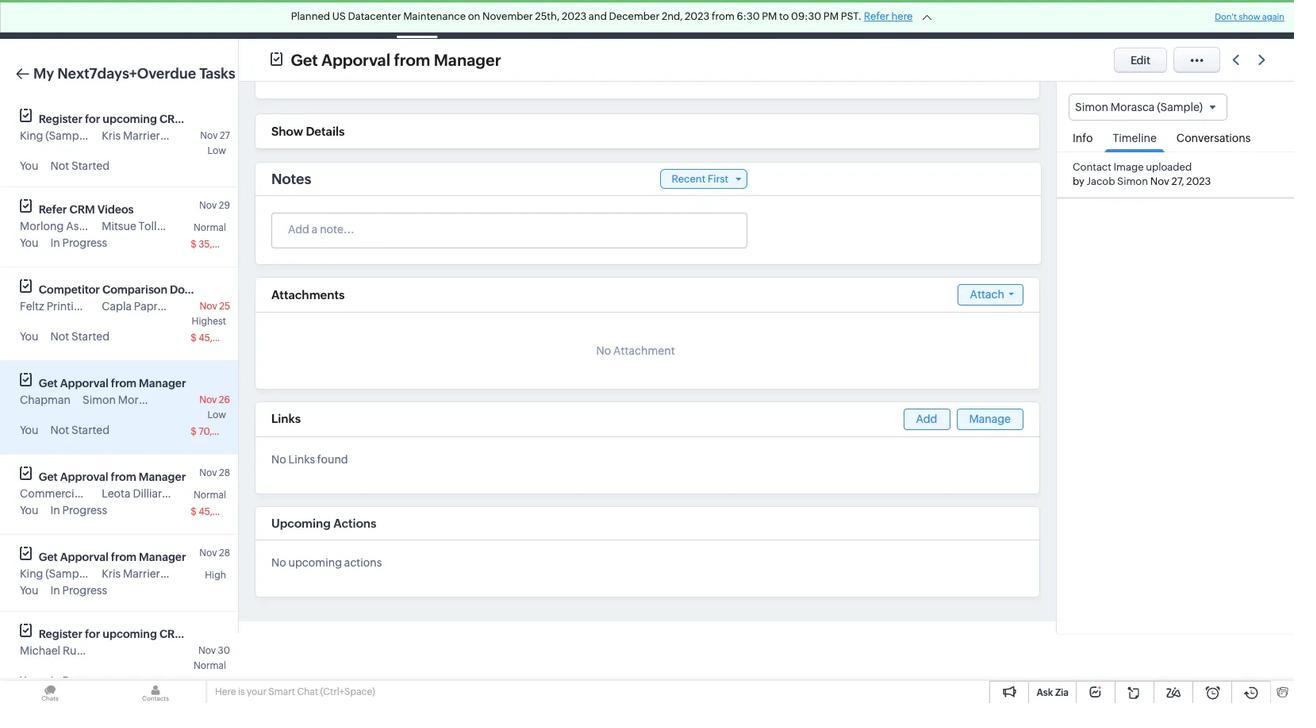 Task type: vqa. For each thing, say whether or not it's contained in the screenshot.
Create KPI button
no



Task type: locate. For each thing, give the bounding box(es) containing it.
$ 45,000.00 down leota dilliard (sample) on the bottom
[[191, 506, 247, 518]]

0 vertical spatial not started
[[50, 160, 110, 172]]

0 vertical spatial kris
[[102, 129, 121, 142]]

upcoming up michael ruta (sample) normal
[[103, 628, 157, 641]]

smart
[[269, 687, 295, 698]]

1 vertical spatial normal
[[194, 490, 226, 501]]

manage link
[[957, 409, 1024, 430]]

1 vertical spatial apporval
[[60, 377, 109, 390]]

progress down the associates
[[62, 237, 107, 249]]

comparison
[[102, 283, 167, 296]]

add link
[[904, 409, 951, 430]]

nov 28 down '$ 70,000.00'
[[199, 468, 230, 479]]

2 normal from the top
[[194, 490, 226, 501]]

2 not from the top
[[50, 330, 69, 343]]

us
[[332, 10, 346, 22]]

create menu image
[[1015, 0, 1054, 38]]

started for printing
[[71, 330, 110, 343]]

0 vertical spatial 45,000.00
[[199, 333, 247, 344]]

1 webinars from the top
[[187, 113, 237, 125]]

highest
[[192, 316, 226, 327]]

1 in from the top
[[50, 237, 60, 249]]

for down next7days+overdue
[[85, 113, 100, 125]]

2 not started from the top
[[50, 330, 110, 343]]

profile image
[[1214, 0, 1258, 38]]

my next7days+overdue tasks
[[33, 65, 236, 82]]

started up refer crm videos
[[71, 160, 110, 172]]

started down feltz printing service
[[71, 330, 110, 343]]

nov up high
[[199, 548, 217, 559]]

2 vertical spatial normal
[[194, 660, 226, 672]]

webinars up 27
[[187, 113, 237, 125]]

1 not from the top
[[50, 160, 69, 172]]

0 vertical spatial 28
[[219, 468, 230, 479]]

3 in from the top
[[50, 584, 60, 597]]

0 vertical spatial tasks
[[403, 13, 431, 26]]

you down chapman
[[20, 424, 38, 437]]

no down upcoming
[[271, 556, 286, 569]]

links left 'found' in the left bottom of the page
[[289, 453, 315, 466]]

setup element
[[1182, 0, 1214, 39]]

3 progress from the top
[[62, 584, 107, 597]]

2 vertical spatial upcoming
[[103, 628, 157, 641]]

king (sample) down my
[[20, 129, 91, 142]]

you down michael
[[20, 675, 38, 687]]

2 webinars from the top
[[187, 628, 237, 641]]

crm
[[38, 11, 70, 28], [159, 113, 185, 125], [69, 203, 95, 216], [159, 628, 185, 641]]

1 in progress from the top
[[50, 237, 107, 249]]

you up michael
[[20, 584, 38, 597]]

1 king from the top
[[20, 129, 43, 142]]

1 vertical spatial 45,000.00
[[199, 506, 247, 518]]

for for started
[[85, 113, 100, 125]]

2023 inside contact image uploaded by jacob simon nov 27, 2023
[[1187, 176, 1212, 188]]

my
[[33, 65, 54, 82]]

don't
[[1215, 12, 1237, 21]]

1 progress from the top
[[62, 237, 107, 249]]

2 45,000.00 from the top
[[199, 506, 247, 518]]

nov left the 26
[[199, 395, 217, 406]]

$ 45,000.00 for capla paprocki (sample)
[[191, 333, 247, 344]]

2 vertical spatial apporval
[[60, 551, 109, 564]]

king down my
[[20, 129, 43, 142]]

pm left pst. at the right of the page
[[824, 10, 839, 22]]

crm down my next7days+overdue tasks
[[159, 113, 185, 125]]

no
[[596, 344, 611, 357], [271, 453, 286, 466], [271, 556, 286, 569]]

(ctrl+space)
[[320, 687, 375, 698]]

2 vertical spatial not started
[[50, 424, 110, 437]]

nov
[[200, 130, 218, 141], [1151, 176, 1170, 188], [199, 200, 217, 211], [200, 301, 217, 312], [199, 395, 217, 406], [199, 468, 217, 479], [199, 548, 217, 559], [198, 645, 216, 656]]

0 vertical spatial for
[[85, 113, 100, 125]]

1 started from the top
[[71, 160, 110, 172]]

2 for from the top
[[85, 628, 100, 641]]

press
[[85, 487, 113, 500]]

0 vertical spatial kris marrier (sample)
[[102, 129, 208, 142]]

1 not started from the top
[[50, 160, 110, 172]]

2 nov 28 from the top
[[199, 548, 230, 559]]

in up michael
[[50, 584, 60, 597]]

0 vertical spatial simon morasca (sample)
[[1076, 101, 1203, 114]]

kris marrier (sample) for not started
[[102, 129, 208, 142]]

1 nov 28 from the top
[[199, 468, 230, 479]]

not started up refer crm videos
[[50, 160, 110, 172]]

manager
[[434, 50, 501, 69], [139, 377, 186, 390], [139, 471, 186, 483], [139, 551, 186, 564]]

25th,
[[535, 10, 560, 22]]

paprocki
[[134, 300, 179, 313]]

services
[[719, 13, 763, 26]]

1 vertical spatial no
[[271, 453, 286, 466]]

marrier
[[123, 129, 160, 142], [123, 568, 160, 580]]

king for register for upcoming crm webinars
[[20, 129, 43, 142]]

here
[[892, 10, 913, 22]]

morasca
[[1111, 101, 1155, 114], [118, 394, 162, 406]]

datacenter
[[348, 10, 401, 22]]

from up leota
[[111, 471, 136, 483]]

1 register from the top
[[39, 113, 83, 125]]

info
[[1073, 132, 1093, 145]]

calls link
[[517, 0, 568, 38]]

kris marrier (sample) up register for upcoming crm webinars nov 30
[[102, 568, 208, 580]]

1 vertical spatial kris marrier (sample)
[[102, 568, 208, 580]]

1 $ from the top
[[191, 239, 197, 250]]

1 normal from the top
[[194, 222, 226, 233]]

simon inside 'field'
[[1076, 101, 1109, 114]]

2023 left 'and' on the left top of the page
[[562, 10, 587, 22]]

nov 28 up high
[[199, 548, 230, 559]]

0 vertical spatial low
[[208, 145, 226, 156]]

register inside register for upcoming crm webinars nov 30
[[39, 628, 83, 641]]

get down commercial
[[39, 551, 58, 564]]

kris marrier (sample)
[[102, 129, 208, 142], [102, 568, 208, 580]]

simon down image
[[1118, 176, 1149, 188]]

1 vertical spatial links
[[289, 453, 315, 466]]

crm up my
[[38, 11, 70, 28]]

2023
[[562, 10, 587, 22], [685, 10, 710, 22], [1187, 176, 1212, 188]]

0 vertical spatial normal
[[194, 222, 226, 233]]

associates
[[66, 220, 121, 233]]

0 vertical spatial $ 45,000.00
[[191, 333, 247, 344]]

no for links
[[271, 453, 286, 466]]

0 vertical spatial webinars
[[187, 113, 237, 125]]

recent first
[[672, 173, 729, 185]]

simon morasca (sample) left the 26
[[83, 394, 210, 406]]

2 horizontal spatial simon
[[1118, 176, 1149, 188]]

refer up morlong
[[39, 203, 67, 216]]

for up ruta
[[85, 628, 100, 641]]

not down chapman
[[50, 424, 69, 437]]

0 vertical spatial king (sample)
[[20, 129, 91, 142]]

register for upcoming crm webinars nov 27
[[39, 113, 237, 141]]

upcoming inside 'register for upcoming crm webinars nov 27'
[[103, 113, 157, 125]]

progress down ruta
[[62, 675, 107, 687]]

get apporval from manager down leota
[[39, 551, 186, 564]]

$ down leota dilliard (sample) on the bottom
[[191, 506, 197, 518]]

started
[[71, 160, 110, 172], [71, 330, 110, 343], [71, 424, 110, 437]]

kris
[[102, 129, 121, 142], [102, 568, 121, 580]]

1 vertical spatial register
[[39, 628, 83, 641]]

you down morlong
[[20, 237, 38, 249]]

1 vertical spatial not started
[[50, 330, 110, 343]]

meetings link
[[444, 0, 517, 38]]

for inside register for upcoming crm webinars nov 30
[[85, 628, 100, 641]]

Add a note... field
[[272, 221, 746, 237]]

3 not from the top
[[50, 424, 69, 437]]

nov up highest
[[200, 301, 217, 312]]

2 started from the top
[[71, 330, 110, 343]]

2023 right 27,
[[1187, 176, 1212, 188]]

1 marrier from the top
[[123, 129, 160, 142]]

no links found
[[271, 453, 348, 466]]

1 vertical spatial webinars
[[187, 628, 237, 641]]

0 vertical spatial upcoming
[[103, 113, 157, 125]]

low
[[208, 145, 226, 156], [208, 410, 226, 421]]

0 vertical spatial marrier
[[123, 129, 160, 142]]

nov down uploaded
[[1151, 176, 1170, 188]]

$ 45,000.00 down highest
[[191, 333, 247, 344]]

service
[[90, 300, 128, 313]]

attachments
[[271, 288, 345, 302]]

6 you from the top
[[20, 584, 38, 597]]

ask zia
[[1037, 687, 1069, 699]]

3 normal from the top
[[194, 660, 226, 672]]

deals link
[[337, 0, 390, 38]]

7 you from the top
[[20, 675, 38, 687]]

1 vertical spatial king
[[20, 568, 43, 580]]

manager down capla paprocki (sample)
[[139, 377, 186, 390]]

45,000.00
[[199, 333, 247, 344], [199, 506, 247, 518]]

tasks inside tasks link
[[403, 13, 431, 26]]

king (sample) for in
[[20, 568, 91, 580]]

normal right dilliard
[[194, 490, 226, 501]]

$ for dilliard
[[191, 506, 197, 518]]

2 vertical spatial not
[[50, 424, 69, 437]]

refer right pst. at the right of the page
[[864, 10, 890, 22]]

25
[[219, 301, 230, 312]]

not started down feltz printing service
[[50, 330, 110, 343]]

not down "printing"
[[50, 330, 69, 343]]

crm up michael ruta (sample) normal
[[159, 628, 185, 641]]

not started for (sample)
[[50, 160, 110, 172]]

apporval down deals link
[[321, 50, 391, 69]]

you up morlong
[[20, 160, 38, 172]]

2 in progress from the top
[[50, 504, 107, 517]]

not for printing
[[50, 330, 69, 343]]

no left attachment
[[596, 344, 611, 357]]

morasca inside 'field'
[[1111, 101, 1155, 114]]

register up ruta
[[39, 628, 83, 641]]

marrier up register for upcoming crm webinars nov 30
[[123, 568, 160, 580]]

1 vertical spatial 28
[[219, 548, 230, 559]]

1 kris marrier (sample) from the top
[[102, 129, 208, 142]]

nov inside 'register for upcoming crm webinars nov 27'
[[200, 130, 218, 141]]

webinars inside register for upcoming crm webinars nov 30
[[187, 628, 237, 641]]

here
[[215, 687, 236, 698]]

1 vertical spatial for
[[85, 628, 100, 641]]

webinars inside 'register for upcoming crm webinars nov 27'
[[187, 113, 237, 125]]

(sample) inside michael ruta (sample) normal
[[89, 645, 134, 657]]

45,000.00 up high
[[199, 506, 247, 518]]

1 for from the top
[[85, 113, 100, 125]]

0 horizontal spatial refer
[[39, 203, 67, 216]]

0 vertical spatial get apporval from manager
[[291, 50, 501, 69]]

35,000.00
[[199, 239, 247, 250]]

1 horizontal spatial simon morasca (sample)
[[1076, 101, 1203, 114]]

kris marrier (sample) down my next7days+overdue tasks
[[102, 129, 208, 142]]

nov 28 for leota dilliard (sample)
[[199, 468, 230, 479]]

in down commercial
[[50, 504, 60, 517]]

tasks up 27
[[199, 65, 236, 82]]

no left 'found' in the left bottom of the page
[[271, 453, 286, 466]]

register down my
[[39, 113, 83, 125]]

actions
[[344, 556, 382, 569]]

0 vertical spatial no
[[596, 344, 611, 357]]

0 vertical spatial started
[[71, 160, 110, 172]]

4 $ from the top
[[191, 506, 197, 518]]

from left 6:30
[[712, 10, 735, 22]]

28 down 70,000.00
[[219, 468, 230, 479]]

2 28 from the top
[[219, 548, 230, 559]]

progress
[[62, 237, 107, 249], [62, 504, 107, 517], [62, 584, 107, 597], [62, 675, 107, 687]]

contact image uploaded by jacob simon nov 27, 2023
[[1073, 161, 1212, 188]]

chat
[[297, 687, 318, 698]]

$ for paprocki
[[191, 333, 197, 344]]

simon morasca (sample)
[[1076, 101, 1203, 114], [83, 394, 210, 406]]

1 horizontal spatial tasks
[[403, 13, 431, 26]]

28 up high
[[219, 548, 230, 559]]

nov left 30
[[198, 645, 216, 656]]

progress up ruta
[[62, 584, 107, 597]]

tollner
[[139, 220, 174, 233]]

in down morlong
[[50, 237, 60, 249]]

1 king (sample) from the top
[[20, 129, 91, 142]]

1 vertical spatial morasca
[[118, 394, 162, 406]]

register for not
[[39, 113, 83, 125]]

king up michael
[[20, 568, 43, 580]]

nov inside contact image uploaded by jacob simon nov 27, 2023
[[1151, 176, 1170, 188]]

next record image
[[1259, 55, 1269, 65]]

0 vertical spatial register
[[39, 113, 83, 125]]

1 vertical spatial kris
[[102, 568, 121, 580]]

(sample)
[[1157, 101, 1203, 114], [45, 129, 91, 142], [162, 129, 208, 142], [176, 220, 222, 233], [181, 300, 227, 313], [164, 394, 210, 406], [171, 487, 217, 500], [45, 568, 91, 580], [162, 568, 208, 580], [89, 645, 134, 657]]

progress for press
[[62, 504, 107, 517]]

progress for (sample)
[[62, 584, 107, 597]]

27,
[[1172, 176, 1185, 188]]

0 horizontal spatial morasca
[[118, 394, 162, 406]]

1 horizontal spatial refer
[[864, 10, 890, 22]]

1 vertical spatial started
[[71, 330, 110, 343]]

apporval inside get apporval from manager nov 26
[[60, 377, 109, 390]]

2 progress from the top
[[62, 504, 107, 517]]

progress down press
[[62, 504, 107, 517]]

1 vertical spatial tasks
[[199, 65, 236, 82]]

1 horizontal spatial simon
[[1076, 101, 1109, 114]]

you
[[20, 160, 38, 172], [20, 237, 38, 249], [20, 330, 38, 343], [20, 424, 38, 437], [20, 504, 38, 517], [20, 584, 38, 597], [20, 675, 38, 687]]

in progress up ruta
[[50, 584, 107, 597]]

0 horizontal spatial 2023
[[562, 10, 587, 22]]

2 marrier from the top
[[123, 568, 160, 580]]

contacts image
[[106, 681, 206, 703]]

1 vertical spatial marrier
[[123, 568, 160, 580]]

3 $ from the top
[[191, 426, 197, 437]]

1 horizontal spatial pm
[[824, 10, 839, 22]]

4 in from the top
[[50, 675, 60, 687]]

2 king from the top
[[20, 568, 43, 580]]

nov down '$ 70,000.00'
[[199, 468, 217, 479]]

kris down next7days+overdue
[[102, 129, 121, 142]]

1 kris from the top
[[102, 129, 121, 142]]

get
[[291, 50, 318, 69], [39, 377, 58, 390], [39, 471, 58, 483], [39, 551, 58, 564]]

upcoming down next7days+overdue
[[103, 113, 157, 125]]

pm left to
[[762, 10, 777, 22]]

from down capla
[[111, 377, 137, 390]]

0 horizontal spatial get apporval from manager
[[39, 551, 186, 564]]

1 horizontal spatial morasca
[[1111, 101, 1155, 114]]

1 $ 45,000.00 from the top
[[191, 333, 247, 344]]

0 horizontal spatial tasks
[[199, 65, 236, 82]]

first
[[708, 173, 729, 185]]

3 you from the top
[[20, 330, 38, 343]]

in progress for (sample)
[[50, 584, 107, 597]]

get apporval from manager down tasks link
[[291, 50, 501, 69]]

king (sample)
[[20, 129, 91, 142], [20, 568, 91, 580]]

0 vertical spatial simon
[[1076, 101, 1109, 114]]

low down 27
[[208, 145, 226, 156]]

$ 45,000.00
[[191, 333, 247, 344], [191, 506, 247, 518]]

2nd,
[[662, 10, 683, 22]]

2 horizontal spatial 2023
[[1187, 176, 1212, 188]]

apporval down press
[[60, 551, 109, 564]]

king (sample) up michael
[[20, 568, 91, 580]]

2 in from the top
[[50, 504, 60, 517]]

2 low from the top
[[208, 410, 226, 421]]

low up '$ 70,000.00'
[[208, 410, 226, 421]]

normal up the $ 35,000.00 on the left of page
[[194, 222, 226, 233]]

printing
[[47, 300, 87, 313]]

1 vertical spatial $ 45,000.00
[[191, 506, 247, 518]]

2 kris marrier (sample) from the top
[[102, 568, 208, 580]]

register inside 'register for upcoming crm webinars nov 27'
[[39, 113, 83, 125]]

conversations
[[1177, 132, 1251, 145]]

get apporval from manager
[[291, 50, 501, 69], [39, 551, 186, 564]]

2 $ 45,000.00 from the top
[[191, 506, 247, 518]]

0 vertical spatial morasca
[[1111, 101, 1155, 114]]

image
[[1114, 161, 1144, 173]]

kris up register for upcoming crm webinars nov 30
[[102, 568, 121, 580]]

1 low from the top
[[208, 145, 226, 156]]

2 vertical spatial no
[[271, 556, 286, 569]]

in down michael
[[50, 675, 60, 687]]

get approval from manager
[[39, 471, 186, 483]]

nov inside competitor comparison document nov 25
[[200, 301, 217, 312]]

simon right chapman
[[83, 394, 116, 406]]

3 in progress from the top
[[50, 584, 107, 597]]

1 vertical spatial not
[[50, 330, 69, 343]]

is
[[238, 687, 245, 698]]

0 horizontal spatial pm
[[762, 10, 777, 22]]

1 horizontal spatial get apporval from manager
[[291, 50, 501, 69]]

nov inside get apporval from manager nov 26
[[199, 395, 217, 406]]

michael
[[20, 645, 60, 657]]

4 in progress from the top
[[50, 675, 107, 687]]

in progress for press
[[50, 504, 107, 517]]

get apporval from manager nov 26
[[39, 377, 230, 406]]

webinars up 30
[[187, 628, 237, 641]]

not up refer crm videos
[[50, 160, 69, 172]]

2 king (sample) from the top
[[20, 568, 91, 580]]

projects
[[788, 13, 830, 26]]

$ left 70,000.00
[[191, 426, 197, 437]]

1 vertical spatial nov 28
[[199, 548, 230, 559]]

in progress down commercial press
[[50, 504, 107, 517]]

show details link
[[271, 125, 345, 138]]

get up chapman
[[39, 377, 58, 390]]

for inside 'register for upcoming crm webinars nov 27'
[[85, 113, 100, 125]]

1 vertical spatial king (sample)
[[20, 568, 91, 580]]

kris marrier (sample) for in progress
[[102, 568, 208, 580]]

45,000.00 down highest
[[199, 333, 247, 344]]

2 vertical spatial started
[[71, 424, 110, 437]]

in progress down ruta
[[50, 675, 107, 687]]

commercial
[[20, 487, 83, 500]]

2 kris from the top
[[102, 568, 121, 580]]

0 vertical spatial king
[[20, 129, 43, 142]]

normal down 30
[[194, 660, 226, 672]]

register
[[39, 113, 83, 125], [39, 628, 83, 641]]

28 for kris marrier (sample)
[[219, 548, 230, 559]]

2 register from the top
[[39, 628, 83, 641]]

morlong
[[20, 220, 64, 233]]

marrier down my next7days+overdue tasks
[[123, 129, 160, 142]]

0 horizontal spatial simon morasca (sample)
[[83, 394, 210, 406]]

0 vertical spatial refer
[[864, 10, 890, 22]]

upcoming down upcoming actions
[[289, 556, 342, 569]]

leota dilliard (sample)
[[102, 487, 217, 500]]

webinars for not started
[[187, 113, 237, 125]]

2023 right 2nd,
[[685, 10, 710, 22]]

0 vertical spatial nov 28
[[199, 468, 230, 479]]

in
[[50, 237, 60, 249], [50, 504, 60, 517], [50, 584, 60, 597], [50, 675, 60, 687]]

you down feltz
[[20, 330, 38, 343]]

in progress down morlong associates
[[50, 237, 107, 249]]

28
[[219, 468, 230, 479], [219, 548, 230, 559]]

enterprise-
[[920, 7, 972, 19]]

low for simon morasca (sample)
[[208, 410, 226, 421]]

not started down chapman
[[50, 424, 110, 437]]

$ down highest
[[191, 333, 197, 344]]

for for progress
[[85, 628, 100, 641]]

2 vertical spatial simon
[[83, 394, 116, 406]]

normal for leota dilliard (sample)
[[194, 490, 226, 501]]

1 you from the top
[[20, 160, 38, 172]]

progress for associates
[[62, 237, 107, 249]]

2 $ from the top
[[191, 333, 197, 344]]

apporval up chapman
[[60, 377, 109, 390]]

king (sample) for not
[[20, 129, 91, 142]]

register for upcoming crm webinars nov 30
[[39, 628, 237, 656]]

manage
[[970, 413, 1011, 425]]

1 vertical spatial simon
[[1118, 176, 1149, 188]]

upcoming inside register for upcoming crm webinars nov 30
[[103, 628, 157, 641]]

dilliard
[[133, 487, 169, 500]]

1 28 from the top
[[219, 468, 230, 479]]

1 vertical spatial low
[[208, 410, 226, 421]]

uploaded
[[1146, 161, 1192, 173]]

1 45,000.00 from the top
[[199, 333, 247, 344]]

december
[[609, 10, 660, 22]]

0 vertical spatial not
[[50, 160, 69, 172]]



Task type: describe. For each thing, give the bounding box(es) containing it.
26
[[219, 395, 230, 406]]

manager up leota dilliard (sample) on the bottom
[[139, 471, 186, 483]]

capla paprocki (sample)
[[102, 300, 227, 313]]

contact
[[1073, 161, 1112, 173]]

normal inside michael ruta (sample) normal
[[194, 660, 226, 672]]

low for kris marrier (sample)
[[208, 145, 226, 156]]

on
[[468, 10, 481, 22]]

reports
[[580, 13, 621, 26]]

competitor comparison document nov 25
[[39, 283, 230, 312]]

$ for tollner
[[191, 239, 197, 250]]

register for in
[[39, 628, 83, 641]]

nov left '29'
[[199, 200, 217, 211]]

edit
[[1131, 54, 1151, 66]]

from down tasks link
[[394, 50, 431, 69]]

maintenance
[[403, 10, 466, 22]]

3 not started from the top
[[50, 424, 110, 437]]

nov 29
[[199, 200, 230, 211]]

09:30
[[791, 10, 822, 22]]

marketplace element
[[1149, 0, 1182, 38]]

manager inside get apporval from manager nov 26
[[139, 377, 186, 390]]

commercial press
[[20, 487, 113, 500]]

simon morasca (sample) inside simon morasca (sample) 'field'
[[1076, 101, 1203, 114]]

get up commercial
[[39, 471, 58, 483]]

get down accounts
[[291, 50, 318, 69]]

2 pm from the left
[[824, 10, 839, 22]]

details
[[306, 125, 345, 138]]

tasks link
[[390, 0, 444, 38]]

high
[[205, 570, 226, 581]]

no upcoming actions
[[271, 556, 382, 569]]

manager down leota dilliard (sample) on the bottom
[[139, 551, 186, 564]]

approval
[[60, 471, 108, 483]]

edit button
[[1114, 47, 1168, 73]]

30
[[218, 645, 230, 656]]

$ for morasca
[[191, 426, 197, 437]]

Simon Morasca (Sample) field
[[1069, 94, 1228, 121]]

crm inside register for upcoming crm webinars nov 30
[[159, 628, 185, 641]]

show details
[[271, 125, 345, 138]]

reports link
[[568, 0, 634, 38]]

4 you from the top
[[20, 424, 38, 437]]

normal for mitsue tollner (sample)
[[194, 222, 226, 233]]

pst.
[[841, 10, 862, 22]]

add
[[916, 413, 938, 425]]

0 vertical spatial apporval
[[321, 50, 391, 69]]

$ 35,000.00
[[191, 239, 247, 250]]

calls
[[530, 13, 555, 26]]

manager down meetings link
[[434, 50, 501, 69]]

get inside get apporval from manager nov 26
[[39, 377, 58, 390]]

your
[[247, 687, 267, 698]]

3 started from the top
[[71, 424, 110, 437]]

crm inside 'register for upcoming crm webinars nov 27'
[[159, 113, 185, 125]]

$ 70,000.00
[[191, 426, 247, 437]]

search element
[[1054, 0, 1087, 39]]

signals element
[[1087, 0, 1117, 39]]

marrier for not started
[[123, 129, 160, 142]]

upgrade
[[933, 20, 979, 31]]

no for attachments
[[596, 344, 611, 357]]

from inside get apporval from manager nov 26
[[111, 377, 137, 390]]

45,000.00 for leota dilliard (sample)
[[199, 506, 247, 518]]

recent
[[672, 173, 706, 185]]

28 for leota dilliard (sample)
[[219, 468, 230, 479]]

info link
[[1065, 121, 1101, 152]]

webinars for in progress
[[187, 628, 237, 641]]

not started for printing
[[50, 330, 110, 343]]

started for (sample)
[[71, 160, 110, 172]]

0 vertical spatial links
[[271, 412, 301, 425]]

simon inside contact image uploaded by jacob simon nov 27, 2023
[[1118, 176, 1149, 188]]

1 pm from the left
[[762, 10, 777, 22]]

by
[[1073, 176, 1085, 188]]

in for commercial
[[50, 504, 60, 517]]

70,000.00
[[199, 426, 247, 437]]

nov inside register for upcoming crm webinars nov 30
[[198, 645, 216, 656]]

1 vertical spatial upcoming
[[289, 556, 342, 569]]

competitor
[[39, 283, 100, 296]]

previous record image
[[1233, 55, 1240, 65]]

deals
[[350, 13, 378, 26]]

leota
[[102, 487, 131, 500]]

1 vertical spatial get apporval from manager
[[39, 551, 186, 564]]

november
[[483, 10, 533, 22]]

accounts
[[275, 13, 324, 26]]

refer crm videos
[[39, 203, 134, 216]]

enterprise-trial upgrade
[[920, 7, 992, 31]]

feltz
[[20, 300, 44, 313]]

upcoming for started
[[103, 113, 157, 125]]

analytics
[[646, 13, 694, 26]]

planned
[[291, 10, 330, 22]]

kris for not started
[[102, 129, 121, 142]]

5 you from the top
[[20, 504, 38, 517]]

1 vertical spatial simon morasca (sample)
[[83, 394, 210, 406]]

jacob
[[1087, 176, 1116, 188]]

in progress for associates
[[50, 237, 107, 249]]

mitsue
[[102, 220, 136, 233]]

zia
[[1056, 687, 1069, 699]]

morlong associates
[[20, 220, 121, 233]]

crm up the associates
[[69, 203, 95, 216]]

document
[[170, 283, 226, 296]]

timeline
[[1113, 132, 1157, 145]]

attach
[[970, 288, 1005, 301]]

in for morlong
[[50, 237, 60, 249]]

show
[[271, 125, 303, 138]]

and
[[589, 10, 607, 22]]

found
[[317, 453, 348, 466]]

upcoming actions
[[271, 517, 377, 530]]

1 vertical spatial refer
[[39, 203, 67, 216]]

upcoming for progress
[[103, 628, 157, 641]]

next7days+overdue
[[57, 65, 196, 82]]

attach link
[[958, 284, 1024, 306]]

1 horizontal spatial 2023
[[685, 10, 710, 22]]

from down leota
[[111, 551, 137, 564]]

ruta
[[63, 645, 86, 657]]

attachment
[[614, 344, 675, 357]]

4 progress from the top
[[62, 675, 107, 687]]

chapman
[[20, 394, 71, 406]]

don't show again link
[[1215, 12, 1285, 21]]

27
[[220, 130, 230, 141]]

not for (sample)
[[50, 160, 69, 172]]

marrier for in progress
[[123, 568, 160, 580]]

45,000.00 for capla paprocki (sample)
[[199, 333, 247, 344]]

again
[[1263, 12, 1285, 21]]

capla
[[102, 300, 132, 313]]

king for get apporval from manager
[[20, 568, 43, 580]]

nov 28 for kris marrier (sample)
[[199, 548, 230, 559]]

2 you from the top
[[20, 237, 38, 249]]

in for king
[[50, 584, 60, 597]]

show
[[1239, 12, 1261, 21]]

refer here link
[[864, 10, 913, 22]]

0 horizontal spatial simon
[[83, 394, 116, 406]]

kris for in progress
[[102, 568, 121, 580]]

chats image
[[0, 681, 100, 703]]

$ 45,000.00 for leota dilliard (sample)
[[191, 506, 247, 518]]

(sample) inside 'field'
[[1157, 101, 1203, 114]]



